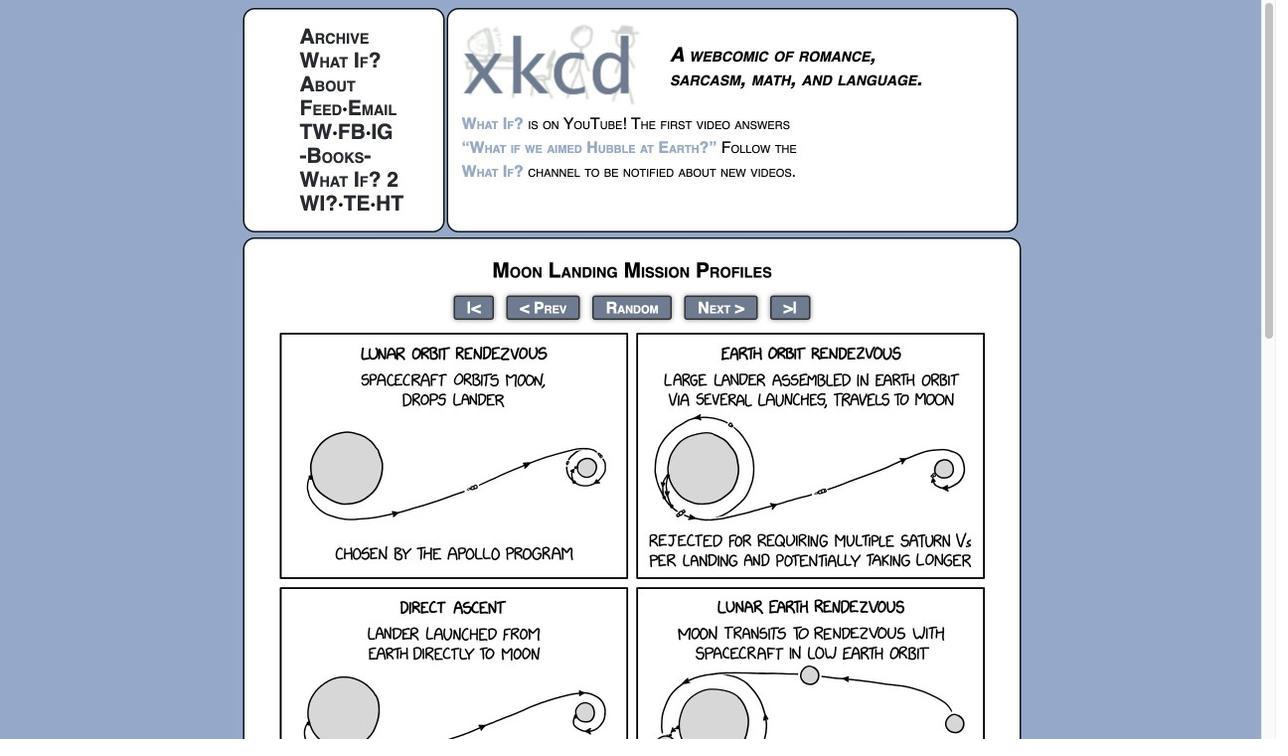 Task type: describe. For each thing, give the bounding box(es) containing it.
xkcd.com logo image
[[462, 23, 645, 105]]

moon landing mission profiles image
[[280, 333, 985, 739]]



